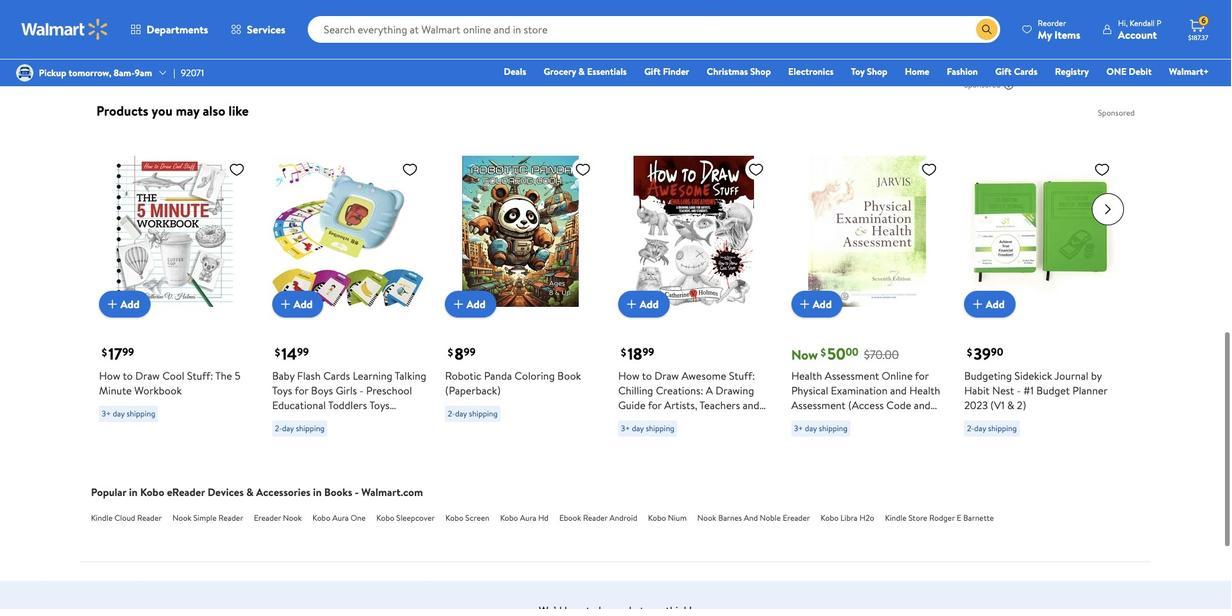Task type: locate. For each thing, give the bounding box(es) containing it.
& left 2) at the bottom right of the page
[[1007, 398, 1014, 413]]

1 horizontal spatial kindle
[[885, 512, 907, 524]]

health down now
[[791, 369, 822, 383]]

2 reader from the left
[[219, 512, 243, 524]]

sponsored down fashion link
[[964, 79, 1001, 91]]

1 add to cart image from the left
[[104, 296, 120, 312]]

6 add button from the left
[[964, 291, 1016, 318]]

6 product group from the left
[[964, 129, 1119, 459]]

0 horizontal spatial ereader
[[254, 512, 281, 524]]

1 shop from the left
[[750, 65, 771, 78]]

stuff: right "a"
[[729, 369, 755, 383]]

kindle left cloud
[[91, 512, 113, 524]]

reader for kindle cloud reader
[[137, 512, 162, 524]]

stuff: left the
[[187, 369, 213, 383]]

1 horizontal spatial draw
[[655, 369, 679, 383]]

1 add button from the left
[[99, 291, 150, 318]]

how for how to draw cool stuff: the 5 minute workbook
[[99, 369, 120, 383]]

add to cart image
[[104, 296, 120, 312], [624, 296, 640, 312], [797, 296, 813, 312]]

3 nook from the left
[[697, 512, 716, 524]]

add button for health assessment online for physical examination and health assessment (access code and textbook package) 'image'
[[791, 291, 843, 318]]

add up 50
[[813, 297, 832, 312]]

5 add button from the left
[[791, 291, 843, 318]]

add button up '$ 8 99'
[[445, 291, 496, 318]]

& right devices
[[246, 485, 254, 500]]

cards inside baby flash cards learning talking toys for boys girls - preschool educational toddlers toys reading machine with 224 words, montessori toys english/chinese bilingual birthday gift for kids ages 2-7
[[323, 369, 350, 383]]

and right (access
[[890, 383, 907, 398]]

gift up ad disclaimer and feedback icon on the top right of page
[[995, 65, 1012, 78]]

to inside how to draw cool stuff: the 5 minute workbook
[[123, 369, 133, 383]]

next slide for products you may also like list image
[[1092, 193, 1124, 225]]

2 horizontal spatial add to cart image
[[797, 296, 813, 312]]

for left boys
[[295, 383, 308, 398]]

1 reader from the left
[[137, 512, 162, 524]]

add button up the $ 18 99
[[618, 291, 669, 318]]

in
[[129, 485, 138, 500], [313, 485, 322, 500]]

add to cart image up 18
[[624, 296, 640, 312]]

2 in from the left
[[313, 485, 322, 500]]

robotic panda coloring book (paperback)
[[445, 369, 581, 398]]

2 stuff: from the left
[[729, 369, 755, 383]]

kobo sleepcover link
[[376, 512, 435, 524]]

add button up $ 14 99
[[272, 291, 323, 318]]

walmart.com
[[361, 485, 423, 500]]

shop right toy
[[867, 65, 888, 78]]

5
[[235, 369, 241, 383]]

1 add to cart image from the left
[[277, 296, 294, 312]]

4 $ from the left
[[621, 345, 626, 360]]

3 99 from the left
[[464, 345, 476, 360]]

libra
[[841, 512, 858, 524]]

cards right the flash
[[323, 369, 350, 383]]

2 horizontal spatial add to cart image
[[970, 296, 986, 312]]

1 vertical spatial cards
[[323, 369, 350, 383]]

add to favorites list, how to draw awesome stuff: chilling creations: a drawing guide for artists, teachers and students image
[[748, 161, 764, 178]]

assessment down 00
[[825, 369, 879, 383]]

0 horizontal spatial and
[[743, 398, 759, 413]]

4 add from the left
[[640, 297, 659, 312]]

0 horizontal spatial to
[[123, 369, 133, 383]]

ereader down popular in kobo ereader devices & accessories in books - walmart.com at the left bottom of page
[[254, 512, 281, 524]]

2 horizontal spatial 2-day shipping
[[967, 423, 1017, 434]]

0 horizontal spatial health
[[791, 369, 822, 383]]

1 horizontal spatial how
[[618, 369, 640, 383]]

$ left 17
[[102, 345, 107, 360]]

kobo right screen
[[500, 512, 518, 524]]

$
[[102, 345, 107, 360], [275, 345, 280, 360], [448, 345, 453, 360], [621, 345, 626, 360], [821, 345, 826, 360], [967, 345, 972, 360]]

draw up the artists,
[[655, 369, 679, 383]]

add button up now
[[791, 291, 843, 318]]

0 horizontal spatial reader
[[137, 512, 162, 524]]

gift left finder
[[644, 65, 661, 78]]

kindle
[[91, 512, 113, 524], [885, 512, 907, 524]]

h2o
[[860, 512, 874, 524]]

add to cart image up "39"
[[970, 296, 986, 312]]

2 how from the left
[[618, 369, 640, 383]]

add up '$ 8 99'
[[467, 297, 486, 312]]

1 $ from the left
[[102, 345, 107, 360]]

toy shop link
[[845, 64, 894, 79]]

barnes
[[718, 512, 742, 524]]

1 nook from the left
[[173, 512, 191, 524]]

departments button
[[119, 13, 220, 46]]

and right teachers
[[743, 398, 759, 413]]

1 horizontal spatial stuff:
[[729, 369, 755, 383]]

2 horizontal spatial &
[[1007, 398, 1014, 413]]

1 horizontal spatial reader
[[219, 512, 243, 524]]

how for how to draw awesome stuff: chilling creations: a drawing guide for artists, teachers and students 3+ day shipping
[[618, 369, 640, 383]]

christmas
[[707, 65, 748, 78]]

3+ down guide
[[621, 423, 630, 434]]

2-day shipping for 39
[[967, 423, 1017, 434]]

& right "grocery"
[[578, 65, 585, 78]]

2 add button from the left
[[272, 291, 323, 318]]

(access
[[848, 398, 884, 413]]

how down 18
[[618, 369, 640, 383]]

may
[[176, 102, 199, 120]]

2- inside baby flash cards learning talking toys for boys girls - preschool educational toddlers toys reading machine with 224 words, montessori toys english/chinese bilingual birthday gift for kids ages 2-7
[[398, 457, 407, 472]]

nook down "accessories" at the left
[[283, 512, 302, 524]]

- right books
[[355, 485, 359, 500]]

1 draw from the left
[[135, 369, 160, 383]]

coloring
[[515, 369, 555, 383]]

2- right ages
[[398, 457, 407, 472]]

$ inside now $ 50 00 $70.00 health assessment online for physical examination and health assessment (access code and textbook package) 3+ day shipping
[[821, 345, 826, 360]]

assessment left (access
[[791, 398, 846, 413]]

1 horizontal spatial cards
[[1014, 65, 1038, 78]]

product group containing 39
[[964, 129, 1119, 459]]

baby flash cards learning talking toys for boys girls - preschool educational toddlers toys reading machine with 224 words, montessori toys english/chinese bilingual birthday gift for kids ages 2-7 image
[[272, 156, 423, 307]]

1 vertical spatial &
[[1007, 398, 1014, 413]]

baby
[[272, 369, 295, 383]]

day
[[113, 408, 125, 419], [455, 408, 467, 419], [282, 423, 294, 434], [632, 423, 644, 434], [805, 423, 817, 434], [974, 423, 986, 434]]

add up the $ 18 99
[[640, 297, 659, 312]]

kobo left screen
[[446, 512, 464, 524]]

shipping down physical
[[819, 423, 848, 434]]

workbook
[[134, 383, 182, 398]]

5 product group from the left
[[791, 129, 946, 459]]

1 vertical spatial assessment
[[791, 398, 846, 413]]

5 $ from the left
[[821, 345, 826, 360]]

toys left the flash
[[272, 383, 292, 398]]

add to cart image for 39
[[970, 296, 986, 312]]

99
[[122, 345, 134, 360], [297, 345, 309, 360], [464, 345, 476, 360], [642, 345, 654, 360]]

home link
[[899, 64, 936, 79]]

add for add to cart image for 14
[[294, 297, 313, 312]]

add to cart image up 14
[[277, 296, 294, 312]]

2 to from the left
[[642, 369, 652, 383]]

product group
[[99, 129, 253, 459], [272, 129, 426, 472], [445, 129, 600, 459], [618, 129, 773, 459], [791, 129, 946, 459], [964, 129, 1119, 459]]

2 99 from the left
[[297, 345, 309, 360]]

one debit link
[[1101, 64, 1158, 79]]

day inside now $ 50 00 $70.00 health assessment online for physical examination and health assessment (access code and textbook package) 3+ day shipping
[[805, 423, 817, 434]]

$ for 39
[[967, 345, 972, 360]]

toys up kids
[[361, 427, 381, 442]]

99 for 18
[[642, 345, 654, 360]]

reader right cloud
[[137, 512, 162, 524]]

christmas shop link
[[701, 64, 777, 79]]

nook simple reader link
[[173, 512, 243, 524]]

3 add to cart image from the left
[[970, 296, 986, 312]]

aura for one
[[332, 512, 349, 524]]

$187.37
[[1188, 33, 1208, 42]]

products you may also like
[[96, 102, 249, 120]]

2 shop from the left
[[867, 65, 888, 78]]

add button for how to draw awesome stuff: chilling creations: a drawing guide for artists, teachers and students image
[[618, 291, 669, 318]]

2 horizontal spatial gift
[[995, 65, 1012, 78]]

1 ereader from the left
[[254, 512, 281, 524]]

day down (paperback)
[[455, 408, 467, 419]]

to down the $ 18 99
[[642, 369, 652, 383]]

$ 39 90
[[967, 343, 1003, 365]]

ebook reader android link
[[559, 512, 637, 524]]

2 horizontal spatial -
[[1017, 383, 1021, 398]]

and
[[744, 512, 758, 524]]

0 horizontal spatial draw
[[135, 369, 160, 383]]

1 horizontal spatial 3+
[[621, 423, 630, 434]]

add button for robotic panda coloring book (paperback) image
[[445, 291, 496, 318]]

$ inside $ 39 90
[[967, 345, 972, 360]]

to down the $ 17 99
[[123, 369, 133, 383]]

1 horizontal spatial ereader
[[783, 512, 810, 524]]

0 horizontal spatial gift
[[314, 457, 332, 472]]

1 99 from the left
[[122, 345, 134, 360]]

3 $ from the left
[[448, 345, 453, 360]]

6 $ from the left
[[967, 345, 972, 360]]

stuff:
[[187, 369, 213, 383], [729, 369, 755, 383]]

1 horizontal spatial gift
[[644, 65, 661, 78]]

$ for 18
[[621, 345, 626, 360]]

reader
[[137, 512, 162, 524], [219, 512, 243, 524], [583, 512, 608, 524]]

kobo libra h2o
[[821, 512, 874, 524]]

0 horizontal spatial stuff:
[[187, 369, 213, 383]]

cards up ad disclaimer and feedback icon on the top right of page
[[1014, 65, 1038, 78]]

add to favorites list, how to draw cool stuff: the 5 minute workbook image
[[229, 161, 245, 178]]

2- down educational
[[275, 423, 282, 434]]

how down 17
[[99, 369, 120, 383]]

add button for how to draw cool stuff: the 5 minute workbook image on the left
[[99, 291, 150, 318]]

1 horizontal spatial and
[[890, 383, 907, 398]]

talking
[[395, 369, 426, 383]]

2 vertical spatial &
[[246, 485, 254, 500]]

add for 2nd add to cart image from the left
[[467, 297, 486, 312]]

kobo left nium
[[648, 512, 666, 524]]

sponsored down one
[[1098, 107, 1135, 118]]

grocery & essentials
[[544, 65, 627, 78]]

baby flash cards learning talking toys for boys girls - preschool educational toddlers toys reading machine with 224 words, montessori toys english/chinese bilingual birthday gift for kids ages 2-7
[[272, 369, 426, 472]]

health assessment online for physical examination and health assessment (access code and textbook package) image
[[791, 156, 943, 307]]

6 add from the left
[[986, 297, 1005, 312]]

$ left 18
[[621, 345, 626, 360]]

nook left barnes
[[697, 512, 716, 524]]

2 horizontal spatial and
[[914, 398, 931, 413]]

day down physical
[[805, 423, 817, 434]]

ereader right noble
[[783, 512, 810, 524]]

0 vertical spatial assessment
[[825, 369, 879, 383]]

$ left 50
[[821, 345, 826, 360]]

2 add from the left
[[294, 297, 313, 312]]

17
[[108, 343, 122, 365]]

1 how from the left
[[99, 369, 120, 383]]

2- down (paperback)
[[448, 408, 455, 419]]

- for preschool
[[360, 383, 364, 398]]

how inside how to draw cool stuff: the 5 minute workbook
[[99, 369, 120, 383]]

day down guide
[[632, 423, 644, 434]]

2-day shipping
[[448, 408, 498, 419], [275, 423, 325, 434], [967, 423, 1017, 434]]

2 add to cart image from the left
[[624, 296, 640, 312]]

0 horizontal spatial in
[[129, 485, 138, 500]]

ereader
[[254, 512, 281, 524], [783, 512, 810, 524]]

2-day shipping down (paperback)
[[448, 408, 498, 419]]

in right popular
[[129, 485, 138, 500]]

panda
[[484, 369, 512, 383]]

2-day shipping for 14
[[275, 423, 325, 434]]

5 add from the left
[[813, 297, 832, 312]]

add to cart image for 14
[[277, 296, 294, 312]]

0 vertical spatial sponsored
[[964, 79, 1001, 91]]

how inside how to draw awesome stuff: chilling creations: a drawing guide for artists, teachers and students 3+ day shipping
[[618, 369, 640, 383]]

99 inside '$ 8 99'
[[464, 345, 476, 360]]

0 horizontal spatial add to cart image
[[104, 296, 120, 312]]

add to favorites list, robotic panda coloring book (paperback) image
[[575, 161, 591, 178]]

draw
[[135, 369, 160, 383], [655, 369, 679, 383]]

how to draw cool stuff: the 5 minute workbook image
[[99, 156, 250, 307]]

1 horizontal spatial -
[[360, 383, 364, 398]]

shop right christmas
[[750, 65, 771, 78]]

1 product group from the left
[[99, 129, 253, 459]]

99 inside $ 14 99
[[297, 345, 309, 360]]

- left the #1
[[1017, 383, 1021, 398]]

hd
[[538, 512, 549, 524]]

2 draw from the left
[[655, 369, 679, 383]]

sponsored
[[964, 79, 1001, 91], [1098, 107, 1135, 118]]

educational
[[272, 398, 326, 413]]

kobo down walmart.com
[[376, 512, 394, 524]]

for right online
[[915, 369, 929, 383]]

screen
[[465, 512, 489, 524]]

3 product group from the left
[[445, 129, 600, 459]]

creations:
[[656, 383, 703, 398]]

add to cart image
[[277, 296, 294, 312], [451, 296, 467, 312], [970, 296, 986, 312]]

2 aura from the left
[[520, 512, 536, 524]]

day down educational
[[282, 423, 294, 434]]

words,
[[272, 427, 304, 442]]

$ left 8
[[448, 345, 453, 360]]

2-day shipping up english/chinese
[[275, 423, 325, 434]]

1 vertical spatial sponsored
[[1098, 107, 1135, 118]]

4 add button from the left
[[618, 291, 669, 318]]

3+ inside now $ 50 00 $70.00 health assessment online for physical examination and health assessment (access code and textbook package) 3+ day shipping
[[794, 423, 803, 434]]

budgeting sidekick journal by habit nest - #1 budget planner 2023 (v1 & 2)
[[964, 369, 1108, 413]]

2 horizontal spatial reader
[[583, 512, 608, 524]]

(paperback)
[[445, 383, 501, 398]]

package)
[[836, 413, 878, 427]]

1 horizontal spatial to
[[642, 369, 652, 383]]

3 add from the left
[[467, 297, 486, 312]]

1 add from the left
[[120, 297, 140, 312]]

nook for nook barnes and noble ereader
[[697, 512, 716, 524]]

by
[[1091, 369, 1102, 383]]

reader right ebook
[[583, 512, 608, 524]]

99 up robotic
[[464, 345, 476, 360]]

Search search field
[[308, 16, 1000, 43]]

stuff: inside how to draw cool stuff: the 5 minute workbook
[[187, 369, 213, 383]]

add button for "budgeting sidekick journal by habit nest - #1 budget planner 2023 (v1 & 2)" image
[[964, 291, 1016, 318]]

2 kindle from the left
[[885, 512, 907, 524]]

gift inside baby flash cards learning talking toys for boys girls - preschool educational toddlers toys reading machine with 224 words, montessori toys english/chinese bilingual birthday gift for kids ages 2-7
[[314, 457, 332, 472]]

gift finder
[[644, 65, 689, 78]]

add to cart image up now
[[797, 296, 813, 312]]

2-day shipping down (v1
[[967, 423, 1017, 434]]

$ for 14
[[275, 345, 280, 360]]

-
[[360, 383, 364, 398], [1017, 383, 1021, 398], [355, 485, 359, 500]]

4 99 from the left
[[642, 345, 654, 360]]

0 horizontal spatial add to cart image
[[277, 296, 294, 312]]

services
[[247, 22, 285, 37]]

aura left one
[[332, 512, 349, 524]]

1 to from the left
[[123, 369, 133, 383]]

3 add to cart image from the left
[[797, 296, 813, 312]]

0 horizontal spatial how
[[99, 369, 120, 383]]

minute
[[99, 383, 132, 398]]

gift finder link
[[638, 64, 695, 79]]

fashion link
[[941, 64, 984, 79]]

kindle for kindle cloud reader
[[91, 512, 113, 524]]

1 horizontal spatial &
[[578, 65, 585, 78]]

2 product group from the left
[[272, 129, 426, 472]]

health
[[791, 369, 822, 383], [909, 383, 940, 398]]

0 horizontal spatial kindle
[[91, 512, 113, 524]]

examination
[[831, 383, 888, 398]]

0 horizontal spatial aura
[[332, 512, 349, 524]]

0 horizontal spatial nook
[[173, 512, 191, 524]]

1 horizontal spatial add to cart image
[[624, 296, 640, 312]]

draw left cool
[[135, 369, 160, 383]]

1 kindle from the left
[[91, 512, 113, 524]]

add to cart image up 8
[[451, 296, 467, 312]]

99 inside the $ 18 99
[[642, 345, 654, 360]]

1 aura from the left
[[332, 512, 349, 524]]

add up 90
[[986, 297, 1005, 312]]

- inside baby flash cards learning talking toys for boys girls - preschool educational toddlers toys reading machine with 224 words, montessori toys english/chinese bilingual birthday gift for kids ages 2-7
[[360, 383, 364, 398]]

1 horizontal spatial nook
[[283, 512, 302, 524]]

0 horizontal spatial shop
[[750, 65, 771, 78]]

to inside how to draw awesome stuff: chilling creations: a drawing guide for artists, teachers and students 3+ day shipping
[[642, 369, 652, 383]]

nook for nook simple reader
[[173, 512, 191, 524]]

my
[[1038, 27, 1052, 42]]

3 add button from the left
[[445, 291, 496, 318]]

cloud
[[114, 512, 135, 524]]

shop for toy shop
[[867, 65, 888, 78]]

kobo for kobo nium
[[648, 512, 666, 524]]

add to favorites list, budgeting sidekick journal by habit nest - #1 budget planner 2023 (v1 & 2) image
[[1094, 161, 1110, 178]]

how to draw cool stuff: the 5 minute workbook
[[99, 369, 241, 398]]

aura left hd
[[520, 512, 536, 524]]

grocery
[[544, 65, 576, 78]]

$ left 14
[[275, 345, 280, 360]]

1 stuff: from the left
[[187, 369, 213, 383]]

 image
[[16, 64, 33, 82]]

- inside budgeting sidekick journal by habit nest - #1 budget planner 2023 (v1 & 2)
[[1017, 383, 1021, 398]]

nook left simple
[[173, 512, 191, 524]]

kobo down books
[[313, 512, 330, 524]]

gift down montessori
[[314, 457, 332, 472]]

reader right simple
[[219, 512, 243, 524]]

add up $ 14 99
[[294, 297, 313, 312]]

product group containing 50
[[791, 129, 946, 459]]

1 horizontal spatial sponsored
[[1098, 107, 1135, 118]]

shipping down the artists,
[[646, 423, 675, 434]]

to for how to draw awesome stuff: chilling creations: a drawing guide for artists, teachers and students 3+ day shipping
[[642, 369, 652, 383]]

kindle cloud reader link
[[91, 512, 162, 524]]

0 vertical spatial &
[[578, 65, 585, 78]]

budgeting
[[964, 369, 1012, 383]]

departments
[[147, 22, 208, 37]]

walmart+ link
[[1163, 64, 1215, 79]]

kindle left store
[[885, 512, 907, 524]]

2 ereader from the left
[[783, 512, 810, 524]]

budget
[[1036, 383, 1070, 398]]

product group containing 18
[[618, 129, 773, 459]]

1 horizontal spatial aura
[[520, 512, 536, 524]]

$ for 8
[[448, 345, 453, 360]]

day down minute
[[113, 408, 125, 419]]

kobo for kobo libra h2o
[[821, 512, 839, 524]]

8am-
[[114, 66, 135, 80]]

4 product group from the left
[[618, 129, 773, 459]]

2 horizontal spatial nook
[[697, 512, 716, 524]]

store
[[909, 512, 928, 524]]

99 up chilling
[[642, 345, 654, 360]]

$ 17 99
[[102, 343, 134, 365]]

planner
[[1073, 383, 1108, 398]]

1 horizontal spatial shop
[[867, 65, 888, 78]]

kendall
[[1130, 17, 1155, 28]]

2 horizontal spatial 3+
[[794, 423, 803, 434]]

for right guide
[[648, 398, 662, 413]]

kindle cloud reader
[[91, 512, 162, 524]]

$ inside the $ 18 99
[[621, 345, 626, 360]]

sleepcover
[[396, 512, 435, 524]]

journal
[[1055, 369, 1089, 383]]

1 horizontal spatial add to cart image
[[451, 296, 467, 312]]

add button up 90
[[964, 291, 1016, 318]]

add to cart image up 17
[[104, 296, 120, 312]]

0 vertical spatial cards
[[1014, 65, 1038, 78]]

2 $ from the left
[[275, 345, 280, 360]]

0 horizontal spatial -
[[355, 485, 359, 500]]

$ inside '$ 8 99'
[[448, 345, 453, 360]]

1 horizontal spatial health
[[909, 383, 940, 398]]

$ left "39"
[[967, 345, 972, 360]]

draw inside how to draw awesome stuff: chilling creations: a drawing guide for artists, teachers and students 3+ day shipping
[[655, 369, 679, 383]]

kobo aura one
[[313, 512, 366, 524]]

now
[[791, 346, 818, 364]]

3+ down physical
[[794, 423, 803, 434]]

walmart+
[[1169, 65, 1209, 78]]

products
[[96, 102, 148, 120]]

& inside budgeting sidekick journal by habit nest - #1 budget planner 2023 (v1 & 2)
[[1007, 398, 1014, 413]]

0 horizontal spatial cards
[[323, 369, 350, 383]]

- right girls
[[360, 383, 364, 398]]

add to cart image for $70.00
[[797, 296, 813, 312]]

2 nook from the left
[[283, 512, 302, 524]]

18
[[628, 343, 642, 365]]

99 inside the $ 17 99
[[122, 345, 134, 360]]

0 horizontal spatial 2-day shipping
[[275, 423, 325, 434]]

$ inside the $ 17 99
[[102, 345, 107, 360]]

draw for awesome
[[655, 369, 679, 383]]

draw inside how to draw cool stuff: the 5 minute workbook
[[135, 369, 160, 383]]

stuff: inside how to draw awesome stuff: chilling creations: a drawing guide for artists, teachers and students 3+ day shipping
[[729, 369, 755, 383]]

add up the $ 17 99
[[120, 297, 140, 312]]

kobo aura hd
[[500, 512, 549, 524]]

$ inside $ 14 99
[[275, 345, 280, 360]]

aura
[[332, 512, 349, 524], [520, 512, 536, 524]]

1 horizontal spatial in
[[313, 485, 322, 500]]



Task type: describe. For each thing, give the bounding box(es) containing it.
& inside 'link'
[[578, 65, 585, 78]]

6 $187.37
[[1188, 15, 1208, 42]]

shipping up english/chinese
[[296, 423, 325, 434]]

stuff: for workbook
[[187, 369, 213, 383]]

search icon image
[[982, 24, 992, 35]]

shop for christmas shop
[[750, 65, 771, 78]]

montessori
[[307, 427, 358, 442]]

Walmart Site-Wide search field
[[308, 16, 1000, 43]]

| 92071
[[174, 66, 204, 80]]

7
[[407, 457, 412, 472]]

ages
[[372, 457, 395, 472]]

$ 8 99
[[448, 343, 476, 365]]

day inside how to draw awesome stuff: chilling creations: a drawing guide for artists, teachers and students 3+ day shipping
[[632, 423, 644, 434]]

224
[[376, 413, 394, 427]]

how to draw awesome stuff: chilling creations: a drawing guide for artists, teachers and students 3+ day shipping
[[618, 369, 759, 434]]

tomorrow,
[[69, 66, 111, 80]]

pickup
[[39, 66, 66, 80]]

add for $70.00's add to cart icon
[[813, 297, 832, 312]]

girls
[[336, 383, 357, 398]]

ereader nook link
[[254, 512, 302, 524]]

shipping inside now $ 50 00 $70.00 health assessment online for physical examination and health assessment (access code and textbook package) 3+ day shipping
[[819, 423, 848, 434]]

shipping down (paperback)
[[469, 408, 498, 419]]

and inside how to draw awesome stuff: chilling creations: a drawing guide for artists, teachers and students 3+ day shipping
[[743, 398, 759, 413]]

the
[[215, 369, 232, 383]]

kobo nium
[[648, 512, 687, 524]]

0 horizontal spatial 3+
[[102, 408, 111, 419]]

electronics link
[[782, 64, 840, 79]]

day down 2023
[[974, 423, 986, 434]]

nook barnes and noble ereader
[[697, 512, 810, 524]]

bilingual
[[349, 442, 388, 457]]

fashion
[[947, 65, 978, 78]]

kids
[[351, 457, 370, 472]]

physical
[[791, 383, 828, 398]]

you
[[152, 102, 173, 120]]

2)
[[1017, 398, 1026, 413]]

boys
[[311, 383, 333, 398]]

kobo for kobo screen
[[446, 512, 464, 524]]

english/chinese
[[272, 442, 346, 457]]

stuff: for drawing
[[729, 369, 755, 383]]

toys down learning
[[369, 398, 390, 413]]

1 horizontal spatial 2-day shipping
[[448, 408, 498, 419]]

draw for cool
[[135, 369, 160, 383]]

product group containing 14
[[272, 129, 426, 472]]

barnette
[[963, 512, 994, 524]]

99 for 14
[[297, 345, 309, 360]]

product group containing 17
[[99, 129, 253, 459]]

birthday
[[272, 457, 311, 472]]

3 reader from the left
[[583, 512, 608, 524]]

|
[[174, 66, 175, 80]]

ereader
[[167, 485, 205, 500]]

pickup tomorrow, 8am-9am
[[39, 66, 152, 80]]

product group containing 8
[[445, 129, 600, 459]]

$70.00
[[864, 346, 899, 363]]

3+ inside how to draw awesome stuff: chilling creations: a drawing guide for artists, teachers and students 3+ day shipping
[[621, 423, 630, 434]]

p
[[1157, 17, 1162, 28]]

nest
[[992, 383, 1014, 398]]

add button for baby flash cards learning talking toys for boys girls - preschool educational toddlers toys reading machine with 224 words, montessori toys english/chinese bilingual birthday gift for kids ages 2-7 image
[[272, 291, 323, 318]]

gift for gift finder
[[644, 65, 661, 78]]

0 horizontal spatial sponsored
[[964, 79, 1001, 91]]

add for add to cart image corresponding to 39
[[986, 297, 1005, 312]]

services button
[[220, 13, 297, 46]]

devices
[[208, 485, 244, 500]]

shipping inside how to draw awesome stuff: chilling creations: a drawing guide for artists, teachers and students 3+ day shipping
[[646, 423, 675, 434]]

kobo for kobo aura one
[[313, 512, 330, 524]]

2 add to cart image from the left
[[451, 296, 467, 312]]

kobo for kobo aura hd
[[500, 512, 518, 524]]

habit
[[964, 383, 990, 398]]

code
[[886, 398, 911, 413]]

items
[[1055, 27, 1081, 42]]

like
[[229, 102, 249, 120]]

nium
[[668, 512, 687, 524]]

toy shop
[[851, 65, 888, 78]]

teachers
[[700, 398, 740, 413]]

debit
[[1129, 65, 1152, 78]]

$ for 17
[[102, 345, 107, 360]]

gift for gift cards
[[995, 65, 1012, 78]]

50
[[827, 343, 846, 365]]

cards inside "gift cards" link
[[1014, 65, 1038, 78]]

toy
[[851, 65, 865, 78]]

8
[[455, 343, 464, 365]]

kobo left ereader
[[140, 485, 164, 500]]

noble
[[760, 512, 781, 524]]

3+ day shipping
[[102, 408, 155, 419]]

reader for nook simple reader
[[219, 512, 243, 524]]

2023
[[964, 398, 988, 413]]

how to draw awesome stuff: chilling creations: a drawing guide for artists, teachers and students image
[[618, 156, 769, 307]]

robotic panda coloring book (paperback) image
[[445, 156, 596, 307]]

$ 14 99
[[275, 343, 309, 365]]

90
[[991, 345, 1003, 360]]

kindle for kindle store rodger e barnette
[[885, 512, 907, 524]]

kobo screen
[[446, 512, 489, 524]]

2- down 2023
[[967, 423, 974, 434]]

$ 18 99
[[621, 343, 654, 365]]

ereader nook
[[254, 512, 302, 524]]

add for third add to cart icon from right
[[120, 297, 140, 312]]

shipping down (v1
[[988, 423, 1017, 434]]

14
[[281, 343, 297, 365]]

add to cart image for 18
[[624, 296, 640, 312]]

textbook
[[791, 413, 834, 427]]

book
[[557, 369, 581, 383]]

home
[[905, 65, 930, 78]]

add for add to cart icon related to 18
[[640, 297, 659, 312]]

for inside now $ 50 00 $70.00 health assessment online for physical examination and health assessment (access code and textbook package) 3+ day shipping
[[915, 369, 929, 383]]

99 for 8
[[464, 345, 476, 360]]

for left kids
[[334, 457, 348, 472]]

add to favorites list, baby flash cards learning talking toys for boys girls - preschool educational toddlers toys reading machine with 224 words, montessori toys english/chinese bilingual birthday gift for kids ages 2-7 image
[[402, 161, 418, 178]]

(v1
[[991, 398, 1005, 413]]

99 for 17
[[122, 345, 134, 360]]

00
[[846, 345, 859, 360]]

budgeting sidekick journal by habit nest - #1 budget planner 2023 (v1 & 2) image
[[964, 156, 1116, 307]]

for inside how to draw awesome stuff: chilling creations: a drawing guide for artists, teachers and students 3+ day shipping
[[648, 398, 662, 413]]

1 in from the left
[[129, 485, 138, 500]]

drawing
[[716, 383, 754, 398]]

- for walmart.com
[[355, 485, 359, 500]]

shipping down workbook
[[127, 408, 155, 419]]

add to favorites list, health assessment online for physical examination and health assessment (access code and textbook package) image
[[921, 161, 937, 178]]

machine
[[312, 413, 351, 427]]

0 horizontal spatial &
[[246, 485, 254, 500]]

kobo for kobo sleepcover
[[376, 512, 394, 524]]

ebook reader android
[[559, 512, 637, 524]]

nook simple reader
[[173, 512, 243, 524]]

ad disclaimer and feedback image
[[1003, 80, 1014, 90]]

to for how to draw cool stuff: the 5 minute workbook
[[123, 369, 133, 383]]

aura for hd
[[520, 512, 536, 524]]

one debit
[[1107, 65, 1152, 78]]

nook barnes and noble ereader link
[[697, 512, 810, 524]]

deals
[[504, 65, 526, 78]]

walmart image
[[21, 19, 108, 40]]

reorder
[[1038, 17, 1066, 28]]

preschool
[[366, 383, 412, 398]]

39
[[974, 343, 991, 365]]



Task type: vqa. For each thing, say whether or not it's contained in the screenshot.
the middle the Gift
yes



